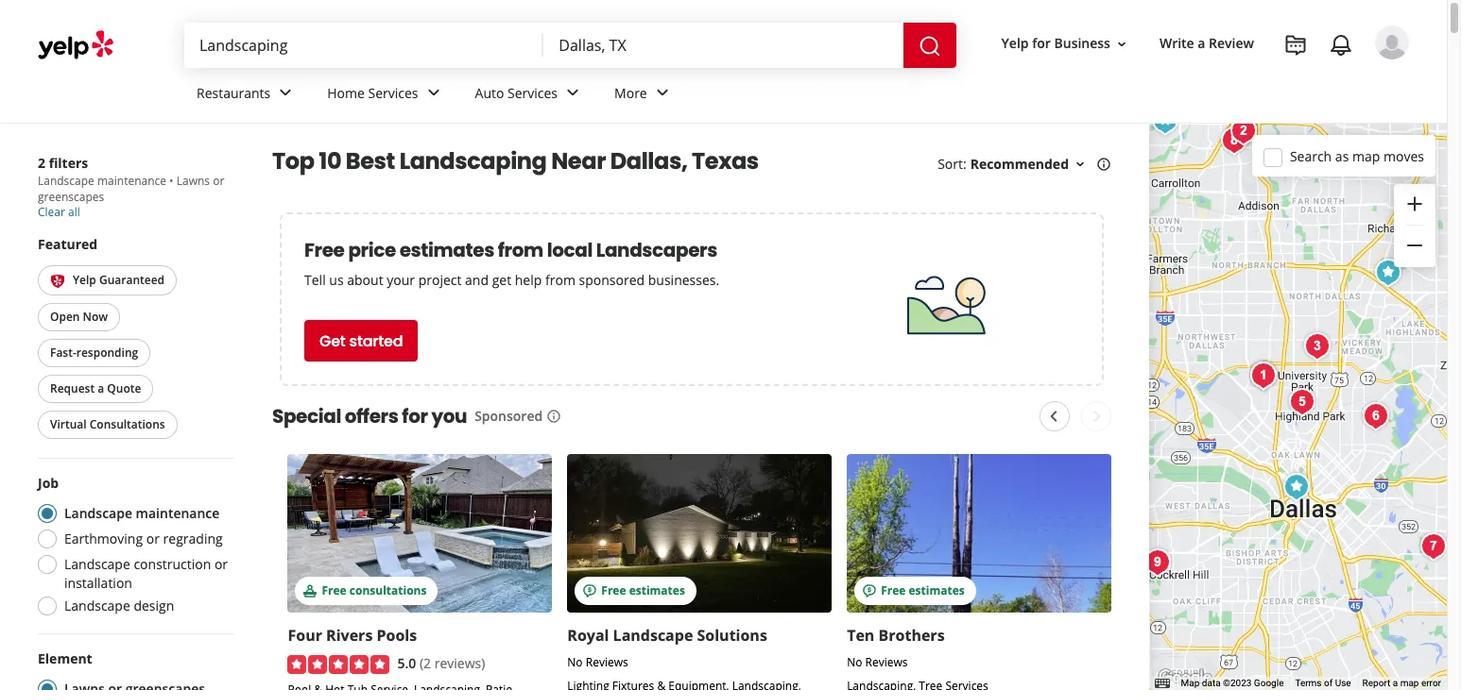 Task type: vqa. For each thing, say whether or not it's contained in the screenshot.
leftmost Generator
no



Task type: locate. For each thing, give the bounding box(es) containing it.
yelp
[[1002, 34, 1029, 52], [73, 272, 96, 288]]

for left business
[[1032, 34, 1051, 52]]

(2
[[420, 655, 431, 673]]

yelp inside yelp for business 'button'
[[1002, 34, 1029, 52]]

1 services from the left
[[368, 84, 418, 102]]

royal
[[567, 626, 609, 647]]

16 yelp guaranteed v2 image
[[50, 274, 65, 289]]

earthmoving
[[64, 530, 143, 548]]

0 horizontal spatial reviews
[[586, 655, 628, 671]]

2 horizontal spatial estimates
[[909, 583, 965, 599]]

clear all link
[[38, 204, 80, 220]]

fast-responding button
[[38, 339, 151, 367]]

free estimates link
[[567, 455, 832, 613], [847, 455, 1112, 613]]

error
[[1422, 679, 1441, 689]]

free estimates link for brothers
[[847, 455, 1112, 613]]

or down regrading
[[214, 555, 228, 573]]

estimates inside free price estimates from local landscapers tell us about your project and get help from sponsored businesses.
[[400, 237, 494, 264]]

from up help
[[498, 237, 543, 264]]

0 horizontal spatial services
[[368, 84, 418, 102]]

royal labor lawn care image
[[1139, 544, 1176, 582]]

or right lawns
[[213, 173, 224, 189]]

write a review link
[[1152, 27, 1262, 61]]

home
[[327, 84, 365, 102]]

regrading
[[163, 530, 223, 548]]

landscape construction or installation
[[64, 555, 228, 592]]

16 chevron down v2 image right recommended
[[1073, 157, 1088, 172]]

a left 'quote'
[[98, 380, 104, 396]]

brant's lawn care image
[[1283, 384, 1321, 422]]

2 horizontal spatial a
[[1393, 679, 1398, 689]]

user actions element
[[986, 24, 1436, 140]]

2 vertical spatial a
[[1393, 679, 1398, 689]]

landscape for landscape maintenance
[[64, 504, 132, 522]]

yelp left business
[[1002, 34, 1029, 52]]

or down landscape maintenance
[[146, 530, 160, 548]]

1 free estimates link from the left
[[567, 455, 832, 613]]

four rivers pools link
[[288, 626, 417, 647]]

24 chevron down v2 image for more
[[651, 82, 674, 104]]

free
[[304, 237, 345, 264], [322, 583, 347, 599], [601, 583, 626, 599], [881, 583, 906, 599]]

element option group
[[32, 650, 234, 691]]

home services
[[327, 84, 418, 102]]

sort:
[[938, 155, 967, 173]]

16 chevron down v2 image
[[1114, 37, 1129, 52], [1073, 157, 1088, 172]]

1 vertical spatial maintenance
[[136, 504, 220, 522]]

polo landscapes image
[[1244, 357, 1282, 395], [1244, 357, 1282, 395]]

services for auto services
[[508, 84, 558, 102]]

None search field
[[184, 23, 960, 68]]

maintenance
[[97, 173, 166, 189], [136, 504, 220, 522]]

a right report
[[1393, 679, 1398, 689]]

1 horizontal spatial estimates
[[629, 583, 685, 599]]

1 24 chevron down v2 image from the left
[[422, 82, 445, 104]]

16 chevron down v2 image inside yelp for business 'button'
[[1114, 37, 1129, 52]]

pools
[[377, 626, 417, 647]]

landscape up earthmoving
[[64, 504, 132, 522]]

1 horizontal spatial none field
[[559, 35, 888, 56]]

16 chevron down v2 image inside recommended dropdown button
[[1073, 157, 1088, 172]]

no down ten
[[847, 655, 862, 671]]

16 chevron down v2 image right business
[[1114, 37, 1129, 52]]

free right 16 free estimates v2 image
[[881, 583, 906, 599]]

us
[[329, 271, 344, 289]]

reviews down ten brothers link
[[865, 655, 908, 671]]

24 chevron down v2 image
[[274, 82, 297, 104]]

luxe landscapes image
[[1298, 328, 1336, 366]]

24 chevron down v2 image inside auto services link
[[562, 82, 584, 104]]

1 horizontal spatial for
[[1032, 34, 1051, 52]]

1 horizontal spatial yelp
[[1002, 34, 1029, 52]]

elegance outdoor living image
[[1146, 102, 1184, 140]]

auto services link
[[460, 68, 599, 123]]

group
[[1394, 184, 1436, 267]]

0 horizontal spatial 16 info v2 image
[[547, 409, 562, 424]]

free right 16 free estimates v2 icon
[[601, 583, 626, 599]]

ten brothers link
[[847, 626, 945, 647]]

report a map error
[[1363, 679, 1441, 689]]

2
[[38, 154, 45, 172]]

estimates for ten
[[909, 583, 965, 599]]

or inside the "lawns or greenscapes"
[[213, 173, 224, 189]]

0 horizontal spatial 24 chevron down v2 image
[[422, 82, 445, 104]]

maintenance up regrading
[[136, 504, 220, 522]]

16 free estimates v2 image
[[583, 584, 598, 599]]

2 services from the left
[[508, 84, 558, 102]]

home services link
[[312, 68, 460, 123]]

none field up business categories element
[[559, 35, 888, 56]]

yelp for business
[[1002, 34, 1111, 52]]

2 free estimates from the left
[[881, 583, 965, 599]]

job
[[38, 474, 59, 492]]

24 chevron down v2 image inside "home services" link
[[422, 82, 445, 104]]

landscape maintenance
[[64, 504, 220, 522]]

1 horizontal spatial map
[[1400, 679, 1419, 689]]

you
[[431, 404, 467, 430]]

top 10 best landscaping near dallas, texas
[[272, 146, 759, 177]]

2 24 chevron down v2 image from the left
[[562, 82, 584, 104]]

1 vertical spatial 16 chevron down v2 image
[[1073, 157, 1088, 172]]

1 free estimates from the left
[[601, 583, 685, 599]]

a inside button
[[98, 380, 104, 396]]

0 horizontal spatial for
[[402, 404, 428, 430]]

business
[[1054, 34, 1111, 52]]

maintenance for landscape maintenance
[[136, 504, 220, 522]]

royal landscape solutions link
[[567, 626, 767, 647]]

1 vertical spatial yelp
[[73, 272, 96, 288]]

None field
[[199, 35, 529, 56], [559, 35, 888, 56]]

0 horizontal spatial yelp
[[73, 272, 96, 288]]

free estimates up the royal landscape solutions link
[[601, 583, 685, 599]]

free up tell
[[304, 237, 345, 264]]

0 vertical spatial yelp
[[1002, 34, 1029, 52]]

24 chevron down v2 image inside more link
[[651, 82, 674, 104]]

1 horizontal spatial from
[[545, 271, 576, 289]]

1 horizontal spatial free estimates link
[[847, 455, 1112, 613]]

services
[[368, 84, 418, 102], [508, 84, 558, 102]]

1 vertical spatial for
[[402, 404, 428, 430]]

from down local
[[545, 271, 576, 289]]

tell
[[304, 271, 326, 289]]

for left you
[[402, 404, 428, 430]]

no down royal
[[567, 655, 583, 671]]

or for lawns
[[213, 173, 224, 189]]

google image
[[1154, 666, 1217, 691]]

recommended
[[970, 155, 1069, 173]]

0 horizontal spatial free estimates link
[[567, 455, 832, 613]]

estimates for royal
[[629, 583, 685, 599]]

1 horizontal spatial 16 chevron down v2 image
[[1114, 37, 1129, 52]]

option group containing job
[[32, 474, 234, 621]]

free estimates
[[601, 583, 685, 599], [881, 583, 965, 599]]

map for error
[[1400, 679, 1419, 689]]

estimates up the royal landscape solutions link
[[629, 583, 685, 599]]

0 vertical spatial or
[[213, 173, 224, 189]]

consultations
[[350, 583, 427, 599]]

guaranteed
[[99, 272, 164, 288]]

review
[[1209, 34, 1254, 52]]

for inside yelp for business 'button'
[[1032, 34, 1051, 52]]

yelp inside yelp guaranteed button
[[73, 272, 96, 288]]

all
[[68, 204, 80, 220]]

best
[[346, 146, 395, 177]]

free right 16 free consultations v2 image
[[322, 583, 347, 599]]

estimates up brothers
[[909, 583, 965, 599]]

design
[[134, 597, 174, 615]]

2 no from the left
[[847, 655, 862, 671]]

north central landscaping image
[[1357, 398, 1395, 436]]

landscape design
[[64, 597, 174, 615]]

a right write
[[1198, 34, 1206, 52]]

5.0
[[397, 655, 416, 673]]

map right as
[[1353, 147, 1380, 165]]

0 vertical spatial map
[[1353, 147, 1380, 165]]

16 info v2 image for special offers for you
[[547, 409, 562, 424]]

0 vertical spatial maintenance
[[97, 173, 166, 189]]

option group
[[32, 474, 234, 621]]

1 vertical spatial from
[[545, 271, 576, 289]]

water drainage innovations image
[[1215, 122, 1253, 160]]

1 vertical spatial map
[[1400, 679, 1419, 689]]

zoom in image
[[1404, 193, 1426, 215]]

16 info v2 image right recommended dropdown button
[[1096, 157, 1112, 172]]

24 chevron down v2 image for auto services
[[562, 82, 584, 104]]

no inside ten brothers no reviews
[[847, 655, 862, 671]]

0 vertical spatial 16 info v2 image
[[1096, 157, 1112, 172]]

no inside royal landscape solutions no reviews
[[567, 655, 583, 671]]

landscape for landscape construction or installation
[[64, 555, 130, 573]]

a
[[1198, 34, 1206, 52], [98, 380, 104, 396], [1393, 679, 1398, 689]]

yelp for yelp for business
[[1002, 34, 1029, 52]]

3 24 chevron down v2 image from the left
[[651, 82, 674, 104]]

24 chevron down v2 image right more
[[651, 82, 674, 104]]

none field up home services
[[199, 35, 529, 56]]

landscape inside the landscape construction or installation
[[64, 555, 130, 573]]

landscape inside royal landscape solutions no reviews
[[613, 626, 693, 647]]

0 horizontal spatial 16 chevron down v2 image
[[1073, 157, 1088, 172]]

landscape up installation on the left of page
[[64, 555, 130, 573]]

0 horizontal spatial no
[[567, 655, 583, 671]]

guerrero landscape image
[[1225, 112, 1262, 150], [1225, 112, 1262, 150]]

write
[[1160, 34, 1194, 52]]

0 vertical spatial a
[[1198, 34, 1206, 52]]

24 chevron down v2 image right the auto services
[[562, 82, 584, 104]]

0 horizontal spatial a
[[98, 380, 104, 396]]

landscape down filters
[[38, 173, 94, 189]]

24 chevron down v2 image left the auto
[[422, 82, 445, 104]]

2 free estimates link from the left
[[847, 455, 1112, 613]]

services right the auto
[[508, 84, 558, 102]]

1 horizontal spatial 16 info v2 image
[[1096, 157, 1112, 172]]

keyboard shortcuts image
[[1155, 680, 1170, 689]]

texas
[[692, 146, 759, 177]]

1 horizontal spatial free estimates
[[881, 583, 965, 599]]

lawns or greenscapes
[[38, 173, 224, 205]]

maintenance left the •
[[97, 173, 166, 189]]

2 vertical spatial or
[[214, 555, 228, 573]]

free estimates for brothers
[[881, 583, 965, 599]]

request a quote button
[[38, 375, 153, 403]]

1 reviews from the left
[[586, 655, 628, 671]]

0 horizontal spatial free estimates
[[601, 583, 685, 599]]

10
[[319, 146, 341, 177]]

use
[[1335, 679, 1351, 689]]

1 no from the left
[[567, 655, 583, 671]]

virtual
[[50, 416, 87, 432]]

0 vertical spatial for
[[1032, 34, 1051, 52]]

next image
[[1086, 406, 1109, 428]]

a for report
[[1393, 679, 1398, 689]]

map for moves
[[1353, 147, 1380, 165]]

16 free consultations v2 image
[[303, 584, 318, 599]]

free estimates up brothers
[[881, 583, 965, 599]]

Find text field
[[199, 35, 529, 56]]

map region
[[981, 0, 1461, 691]]

map left error
[[1400, 679, 1419, 689]]

5.0 (2 reviews)
[[397, 655, 485, 673]]

reviews down royal
[[586, 655, 628, 671]]

estimates up the project
[[400, 237, 494, 264]]

landscape right royal
[[613, 626, 693, 647]]

started
[[349, 330, 403, 352]]

maintenance inside option group
[[136, 504, 220, 522]]

1 vertical spatial or
[[146, 530, 160, 548]]

services right home
[[368, 84, 418, 102]]

request
[[50, 380, 95, 396]]

as
[[1335, 147, 1349, 165]]

16 info v2 image right sponsored
[[547, 409, 562, 424]]

1 horizontal spatial reviews
[[865, 655, 908, 671]]

yelp right 16 yelp guaranteed v2 icon
[[73, 272, 96, 288]]

virtual consultations
[[50, 416, 165, 432]]

0 horizontal spatial map
[[1353, 147, 1380, 165]]

search image
[[918, 35, 941, 57]]

0 horizontal spatial from
[[498, 237, 543, 264]]

1 horizontal spatial a
[[1198, 34, 1206, 52]]

1 horizontal spatial services
[[508, 84, 558, 102]]

project
[[418, 271, 462, 289]]

top
[[272, 146, 314, 177]]

1 none field from the left
[[199, 35, 529, 56]]

0 horizontal spatial estimates
[[400, 237, 494, 264]]

1 vertical spatial a
[[98, 380, 104, 396]]

near
[[551, 146, 606, 177]]

four rivers pools
[[288, 626, 417, 647]]

16 chevron down v2 image for yelp for business
[[1114, 37, 1129, 52]]

clear all
[[38, 204, 80, 220]]

1 vertical spatial 16 info v2 image
[[547, 409, 562, 424]]

1 horizontal spatial 24 chevron down v2 image
[[562, 82, 584, 104]]

reviews
[[586, 655, 628, 671], [865, 655, 908, 671]]

0 vertical spatial 16 chevron down v2 image
[[1114, 37, 1129, 52]]

16 info v2 image for top 10 best landscaping near dallas, texas
[[1096, 157, 1112, 172]]

search as map moves
[[1290, 147, 1424, 165]]

2 none field from the left
[[559, 35, 888, 56]]

24 chevron down v2 image
[[422, 82, 445, 104], [562, 82, 584, 104], [651, 82, 674, 104]]

from
[[498, 237, 543, 264], [545, 271, 576, 289]]

16 info v2 image
[[1096, 157, 1112, 172], [547, 409, 562, 424]]

landscape down installation on the left of page
[[64, 597, 130, 615]]

services for home services
[[368, 84, 418, 102]]

landscape maintenance •
[[38, 173, 177, 189]]

0 vertical spatial from
[[498, 237, 543, 264]]

2 horizontal spatial 24 chevron down v2 image
[[651, 82, 674, 104]]

1 horizontal spatial no
[[847, 655, 862, 671]]

2 reviews from the left
[[865, 655, 908, 671]]

virtual consultations button
[[38, 411, 177, 439]]

0 horizontal spatial none field
[[199, 35, 529, 56]]



Task type: describe. For each thing, give the bounding box(es) containing it.
ten brothers no reviews
[[847, 626, 945, 671]]

zoom out image
[[1404, 235, 1426, 257]]

open now
[[50, 309, 108, 325]]

sponsored
[[579, 271, 645, 289]]

previous image
[[1043, 406, 1066, 428]]

free consultations
[[322, 583, 427, 599]]

free for four rivers pools
[[322, 583, 347, 599]]

landscaping
[[399, 146, 547, 177]]

yelp for business button
[[994, 27, 1137, 61]]

get started button
[[304, 320, 418, 362]]

projects image
[[1285, 34, 1307, 57]]

map data ©2023 google
[[1181, 679, 1284, 689]]

report a map error link
[[1363, 679, 1441, 689]]

price
[[348, 237, 396, 264]]

get
[[319, 330, 346, 352]]

none field find
[[199, 35, 529, 56]]

or inside the landscape construction or installation
[[214, 555, 228, 573]]

reviews inside royal landscape solutions no reviews
[[586, 655, 628, 671]]

5 star rating image
[[288, 656, 390, 675]]

restaurants
[[197, 84, 271, 102]]

landscape for landscape design
[[64, 597, 130, 615]]

ten brothers image
[[1277, 469, 1315, 507]]

16 chevron down v2 image for recommended
[[1073, 157, 1088, 172]]

restaurants link
[[181, 68, 312, 123]]

yelp guaranteed
[[73, 272, 164, 288]]

free price estimates from local landscapers image
[[899, 259, 994, 354]]

of
[[1324, 679, 1333, 689]]

more link
[[599, 68, 689, 123]]

none field near
[[559, 35, 888, 56]]

terms of use link
[[1295, 679, 1351, 689]]

auto services
[[475, 84, 558, 102]]

free price estimates from local landscapers tell us about your project and get help from sponsored businesses.
[[304, 237, 720, 289]]

free for ten brothers
[[881, 583, 906, 599]]

element
[[38, 650, 92, 668]]

rcj cleaning specialists image
[[1415, 528, 1452, 566]]

2 filters
[[38, 154, 88, 172]]

16 free estimates v2 image
[[862, 584, 877, 599]]

request a quote
[[50, 380, 141, 396]]

get
[[492, 271, 511, 289]]

your
[[387, 271, 415, 289]]

featured group
[[34, 235, 234, 443]]

map
[[1181, 679, 1200, 689]]

sponsored
[[475, 407, 543, 425]]

responding
[[76, 344, 138, 361]]

auto
[[475, 84, 504, 102]]

search
[[1290, 147, 1332, 165]]

special
[[272, 404, 341, 430]]

yelp for yelp guaranteed
[[73, 272, 96, 288]]

write a review
[[1160, 34, 1254, 52]]

•
[[169, 173, 174, 189]]

ten
[[847, 626, 875, 647]]

dallas,
[[610, 146, 688, 177]]

greenscapes
[[38, 189, 104, 205]]

a for request
[[98, 380, 104, 396]]

free for royal landscape solutions
[[601, 583, 626, 599]]

barkwells cleaning & landscaping image
[[1369, 254, 1407, 292]]

notifications image
[[1330, 34, 1353, 57]]

open now button
[[38, 303, 120, 331]]

landscapers
[[596, 237, 717, 264]]

or for earthmoving
[[146, 530, 160, 548]]

installation
[[64, 574, 132, 592]]

reviews inside ten brothers no reviews
[[865, 655, 908, 671]]

a for write
[[1198, 34, 1206, 52]]

maintenance for landscape maintenance •
[[97, 173, 166, 189]]

rivers
[[326, 626, 373, 647]]

four
[[288, 626, 322, 647]]

lawns
[[177, 173, 210, 189]]

terms of use
[[1295, 679, 1351, 689]]

free consultations link
[[288, 455, 552, 613]]

open
[[50, 309, 80, 325]]

google
[[1254, 679, 1284, 689]]

free inside free price estimates from local landscapers tell us about your project and get help from sponsored businesses.
[[304, 237, 345, 264]]

fast-
[[50, 344, 76, 361]]

royal landscape solutions no reviews
[[567, 626, 767, 671]]

help
[[515, 271, 542, 289]]

©2023
[[1223, 679, 1252, 689]]

reviews)
[[435, 655, 485, 673]]

24 chevron down v2 image for home services
[[422, 82, 445, 104]]

earthmoving or regrading
[[64, 530, 223, 548]]

quote
[[107, 380, 141, 396]]

report
[[1363, 679, 1391, 689]]

landscape for landscape maintenance •
[[38, 173, 94, 189]]

about
[[347, 271, 383, 289]]

brad k. image
[[1375, 26, 1409, 60]]

yelp guaranteed button
[[38, 266, 177, 295]]

business categories element
[[181, 68, 1409, 123]]

Near text field
[[559, 35, 888, 56]]

recommended button
[[970, 155, 1088, 173]]

offers
[[345, 404, 398, 430]]

more
[[614, 84, 647, 102]]

consultations
[[90, 416, 165, 432]]

free estimates for landscape
[[601, 583, 685, 599]]

now
[[83, 309, 108, 325]]

data
[[1202, 679, 1221, 689]]

free estimates link for landscape
[[567, 455, 832, 613]]

terms
[[1295, 679, 1322, 689]]



